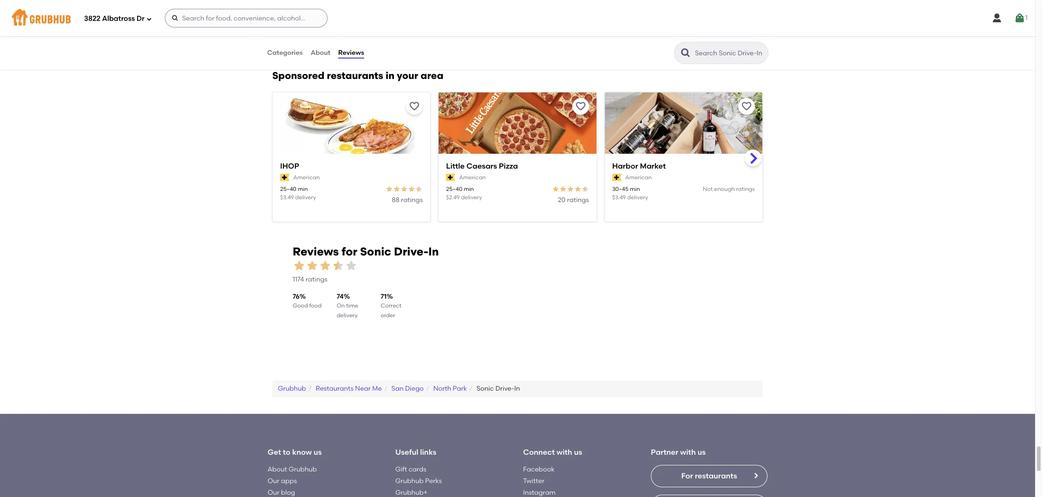 Task type: locate. For each thing, give the bounding box(es) containing it.
albatross
[[102, 14, 135, 23]]

ihop link
[[280, 161, 423, 172]]

restaurants down 'any'
[[327, 70, 384, 81]]

0 horizontal spatial us
[[314, 448, 322, 457]]

ihop logo image
[[273, 93, 431, 171]]

instagram
[[524, 489, 556, 497]]

delivery down 30–45 on the top of the page
[[628, 194, 649, 201]]

0 vertical spatial our
[[268, 477, 280, 485]]

0 horizontal spatial min
[[298, 186, 308, 193]]

to right subject on the right top of page
[[650, 34, 657, 42]]

delivery right "$2.49"
[[461, 194, 482, 201]]

$3.49 down 30–45 on the top of the page
[[613, 194, 626, 201]]

3 american from the left
[[626, 174, 652, 181]]

3 us from the left
[[698, 448, 706, 457]]

2 $3.49 from the left
[[613, 194, 626, 201]]

star icon image
[[386, 186, 393, 193], [393, 186, 401, 193], [401, 186, 408, 193], [408, 186, 416, 193], [416, 186, 423, 193], [416, 186, 423, 193], [552, 186, 560, 193], [560, 186, 567, 193], [567, 186, 574, 193], [574, 186, 582, 193], [582, 186, 589, 193], [582, 186, 589, 193], [293, 259, 306, 272], [306, 259, 319, 272], [319, 259, 332, 272], [332, 259, 345, 272], [332, 259, 345, 272], [345, 259, 358, 272]]

2 horizontal spatial us
[[698, 448, 706, 457]]

sonic left terms
[[658, 34, 676, 42]]

1 horizontal spatial in
[[515, 385, 520, 393]]

little caesars pizza link
[[446, 161, 589, 172]]

Search for food, convenience, alcohol... search field
[[165, 9, 328, 27]]

cards
[[409, 466, 427, 474]]

subscription pass image
[[280, 174, 290, 182], [446, 174, 456, 182]]

our left blog
[[268, 489, 280, 497]]

american up 25–40 min $3.49 delivery
[[293, 174, 320, 181]]

$3.49 inside 30–45 min $3.49 delivery
[[613, 194, 626, 201]]

us up for restaurants
[[698, 448, 706, 457]]

your inside grubhub will share your name, email, order information, and order history with sonic, and this information will be subject to sonic terms and conditions and privacy policy . you can unsubscribe at any time using the unsubscribe link / instructions in the communications.
[[333, 34, 347, 42]]

1 vertical spatial restaurants
[[695, 472, 738, 481]]

0 vertical spatial about
[[311, 49, 331, 57]]

time right 'any'
[[361, 53, 375, 61]]

25–40 inside 25–40 min $2.49 delivery
[[446, 186, 463, 193]]

for
[[509, 19, 518, 27], [342, 245, 358, 258]]

about grubhub our apps our blog
[[268, 466, 317, 497]]

reviews down name,
[[338, 49, 364, 57]]

delivery down "on"
[[337, 312, 358, 319]]

0 vertical spatial reviews
[[338, 49, 364, 57]]

about
[[311, 49, 331, 57], [268, 466, 287, 474]]

american down harbor market
[[626, 174, 652, 181]]

partner with us
[[651, 448, 706, 457]]

grubhub down gift cards link
[[396, 477, 424, 485]]

with right partner
[[681, 448, 696, 457]]

0 horizontal spatial subscription pass image
[[280, 174, 290, 182]]

2 horizontal spatial to
[[650, 34, 657, 42]]

delivery inside 30–45 min $3.49 delivery
[[628, 194, 649, 201]]

the right using
[[395, 53, 405, 61]]

2 vertical spatial to
[[283, 448, 291, 457]]

drive-
[[394, 245, 429, 258], [496, 385, 515, 393]]

0 horizontal spatial $3.49
[[280, 194, 294, 201]]

25–40 for ihop
[[280, 186, 297, 193]]

0 vertical spatial in
[[429, 245, 439, 258]]

ratings right 88
[[401, 196, 423, 204]]

0 horizontal spatial will
[[302, 34, 312, 42]]

in
[[429, 245, 439, 258], [515, 385, 520, 393]]

1 horizontal spatial your
[[397, 70, 419, 81]]

little
[[446, 162, 465, 171]]

about for about grubhub our apps our blog
[[268, 466, 287, 474]]

at
[[339, 53, 346, 61]]

your
[[333, 34, 347, 42], [397, 70, 419, 81]]

for restaurants link
[[651, 465, 768, 488]]

to right get
[[283, 448, 291, 457]]

ihop
[[280, 162, 299, 171]]

2 min from the left
[[464, 186, 474, 193]]

74 on time delivery
[[337, 293, 359, 319]]

2 horizontal spatial american
[[626, 174, 652, 181]]

connect with us
[[524, 448, 583, 457]]

min
[[298, 186, 308, 193], [464, 186, 474, 193], [630, 186, 640, 193]]

min down 'caesars'
[[464, 186, 474, 193]]

min right 30–45 on the top of the page
[[630, 186, 640, 193]]

min inside 25–40 min $2.49 delivery
[[464, 186, 474, 193]]

partner
[[651, 448, 679, 457]]

svg image
[[992, 13, 1003, 24], [1015, 13, 1026, 24]]

1 min from the left
[[298, 186, 308, 193]]

order right email,
[[391, 34, 408, 42]]

in down "history" at the left
[[502, 53, 507, 61]]

1 subscription pass image from the left
[[280, 174, 290, 182]]

0 horizontal spatial unsubscribe
[[299, 53, 337, 61]]

0 horizontal spatial save this restaurant button
[[406, 98, 423, 115]]

delivery inside 25–40 min $3.49 delivery
[[295, 194, 316, 201]]

name,
[[348, 34, 368, 42]]

$3.49
[[280, 194, 294, 201], [613, 194, 626, 201]]

get to know us
[[268, 448, 322, 457]]

0 horizontal spatial restaurants
[[327, 70, 384, 81]]

min for little caesars pizza
[[464, 186, 474, 193]]

2 horizontal spatial save this restaurant image
[[742, 101, 753, 112]]

2 save this restaurant image from the left
[[575, 101, 587, 112]]

using
[[376, 53, 393, 61]]

to inside grubhub will share your name, email, order information, and order history with sonic, and this information will be subject to sonic terms and conditions and privacy policy . you can unsubscribe at any time using the unsubscribe link / instructions in the communications.
[[650, 34, 657, 42]]

restaurants right for
[[695, 472, 738, 481]]

25–40 down ihop
[[280, 186, 297, 193]]

the
[[395, 53, 405, 61], [509, 53, 519, 61]]

dr
[[137, 14, 145, 23]]

1 horizontal spatial unsubscribe
[[407, 53, 445, 61]]

0 horizontal spatial american
[[293, 174, 320, 181]]

little caesars pizza logo image
[[439, 93, 597, 171]]

2 our from the top
[[268, 489, 280, 497]]

with
[[392, 19, 405, 27], [504, 34, 517, 42], [557, 448, 573, 457], [681, 448, 696, 457]]

min down ihop
[[298, 186, 308, 193]]

1 save this restaurant image from the left
[[409, 101, 420, 112]]

blog
[[281, 489, 295, 497]]

updates
[[448, 19, 475, 27]]

25–40 up "$2.49"
[[446, 186, 463, 193]]

will left be at top
[[605, 34, 614, 42]]

the down sonic,
[[509, 53, 519, 61]]

park
[[453, 385, 467, 393]]

1
[[1026, 14, 1028, 22]]

with right informed
[[392, 19, 405, 27]]

in down using
[[386, 70, 395, 81]]

.
[[316, 44, 317, 51]]

email,
[[370, 34, 389, 42]]

1 horizontal spatial to
[[324, 19, 330, 27]]

your left area
[[397, 70, 419, 81]]

would
[[291, 19, 310, 27]]

1 vertical spatial our
[[268, 489, 280, 497]]

restaurants for for
[[695, 472, 738, 481]]

25–40 inside 25–40 min $3.49 delivery
[[280, 186, 297, 193]]

1 vertical spatial about
[[268, 466, 287, 474]]

unsubscribe down the '.'
[[299, 53, 337, 61]]

min inside 25–40 min $3.49 delivery
[[298, 186, 308, 193]]

3822 albatross dr
[[84, 14, 145, 23]]

1 horizontal spatial $3.49
[[613, 194, 626, 201]]

0 horizontal spatial in
[[386, 70, 395, 81]]

caesars
[[467, 162, 497, 171]]

save this restaurant image
[[409, 101, 420, 112], [575, 101, 587, 112], [742, 101, 753, 112]]

$3.49 for ihop
[[280, 194, 294, 201]]

grubhub+
[[396, 489, 428, 497]]

subscription pass image down 'little'
[[446, 174, 456, 182]]

1 vertical spatial in
[[515, 385, 520, 393]]

unsubscribe down information,
[[407, 53, 445, 61]]

save this restaurant button for little
[[573, 98, 589, 115]]

0 vertical spatial time
[[361, 53, 375, 61]]

2 the from the left
[[509, 53, 519, 61]]

2 american from the left
[[460, 174, 486, 181]]

time right "on"
[[346, 303, 359, 309]]

grubhub up privacy
[[272, 34, 301, 42]]

1 vertical spatial to
[[650, 34, 657, 42]]

0 vertical spatial your
[[333, 34, 347, 42]]

useful links
[[396, 448, 437, 457]]

sonic up 71
[[360, 245, 392, 258]]

1 horizontal spatial svg image
[[172, 14, 179, 22]]

for restaurants
[[682, 472, 738, 481]]

north
[[434, 385, 452, 393]]

1 horizontal spatial american
[[460, 174, 486, 181]]

25–40 min $3.49 delivery
[[280, 186, 316, 201]]

delivery for little caesars pizza
[[461, 194, 482, 201]]

1 horizontal spatial for
[[509, 19, 518, 27]]

about inside about grubhub our apps our blog
[[268, 466, 287, 474]]

grubhub
[[272, 34, 301, 42], [278, 385, 306, 393], [289, 466, 317, 474], [396, 477, 424, 485]]

reviews inside button
[[338, 49, 364, 57]]

$3.49 down ihop
[[280, 194, 294, 201]]

in
[[502, 53, 507, 61], [386, 70, 395, 81]]

order down correct
[[381, 312, 395, 319]]

reviews
[[338, 49, 364, 57], [293, 245, 339, 258]]

2 us from the left
[[574, 448, 583, 457]]

1 horizontal spatial save this restaurant image
[[575, 101, 587, 112]]

1 horizontal spatial the
[[509, 53, 519, 61]]

1 vertical spatial your
[[397, 70, 419, 81]]

your down keep
[[333, 34, 347, 42]]

$3.49 inside 25–40 min $3.49 delivery
[[280, 194, 294, 201]]

1 us from the left
[[314, 448, 322, 457]]

1 unsubscribe from the left
[[299, 53, 337, 61]]

1 25–40 from the left
[[280, 186, 297, 193]]

1 horizontal spatial us
[[574, 448, 583, 457]]

unsubscribe
[[299, 53, 337, 61], [407, 53, 445, 61]]

1 svg image from the left
[[992, 13, 1003, 24]]

ratings right 1174
[[306, 276, 328, 284]]

about up our apps link
[[268, 466, 287, 474]]

0 horizontal spatial 25–40
[[280, 186, 297, 193]]

harbor
[[613, 162, 639, 171]]

0 horizontal spatial svg image
[[992, 13, 1003, 24]]

2 subscription pass image from the left
[[446, 174, 456, 182]]

0 horizontal spatial the
[[395, 53, 405, 61]]

3 min from the left
[[630, 186, 640, 193]]

us
[[314, 448, 322, 457], [574, 448, 583, 457], [698, 448, 706, 457]]

about down share
[[311, 49, 331, 57]]

ratings right '20'
[[567, 196, 589, 204]]

with left sonic,
[[504, 34, 517, 42]]

and
[[476, 19, 489, 27], [449, 34, 462, 42], [540, 34, 552, 42], [697, 34, 710, 42], [746, 34, 758, 42]]

subscription pass image for ihop
[[280, 174, 290, 182]]

1 american from the left
[[293, 174, 320, 181]]

american for harbor market
[[626, 174, 652, 181]]

1 vertical spatial for
[[342, 245, 358, 258]]

american
[[293, 174, 320, 181], [460, 174, 486, 181], [626, 174, 652, 181]]

sonic left would
[[272, 19, 290, 27]]

30–45 min $3.49 delivery
[[613, 186, 649, 201]]

american for ihop
[[293, 174, 320, 181]]

0 horizontal spatial drive-
[[394, 245, 429, 258]]

0 vertical spatial in
[[502, 53, 507, 61]]

can
[[285, 53, 298, 61]]

order down the updates
[[463, 34, 480, 42]]

about for about
[[311, 49, 331, 57]]

30–45
[[613, 186, 629, 193]]

1 $3.49 from the left
[[280, 194, 294, 201]]

2 25–40 from the left
[[446, 186, 463, 193]]

products.
[[535, 19, 565, 27]]

ratings
[[737, 186, 755, 193], [401, 196, 423, 204], [567, 196, 589, 204], [306, 276, 328, 284]]

1 horizontal spatial about
[[311, 49, 331, 57]]

to right like
[[324, 19, 330, 27]]

harbor market
[[613, 162, 666, 171]]

0 horizontal spatial to
[[283, 448, 291, 457]]

north park link
[[434, 385, 467, 393]]

offers
[[490, 19, 508, 27]]

delivery inside 25–40 min $2.49 delivery
[[461, 194, 482, 201]]

american down 'caesars'
[[460, 174, 486, 181]]

2 horizontal spatial min
[[630, 186, 640, 193]]

2 svg image from the left
[[1015, 13, 1026, 24]]

for up 74
[[342, 245, 358, 258]]

0 horizontal spatial your
[[333, 34, 347, 42]]

1 our from the top
[[268, 477, 280, 485]]

get
[[268, 448, 281, 457]]

1 horizontal spatial will
[[605, 34, 614, 42]]

1 vertical spatial reviews
[[293, 245, 339, 258]]

sonic,
[[519, 34, 538, 42]]

0 horizontal spatial time
[[346, 303, 359, 309]]

0 horizontal spatial in
[[429, 245, 439, 258]]

our up our blog "link"
[[268, 477, 280, 485]]

link
[[446, 53, 457, 61]]

market
[[640, 162, 666, 171]]

2 save this restaurant button from the left
[[573, 98, 589, 115]]

be
[[616, 34, 624, 42]]

1 vertical spatial in
[[386, 70, 395, 81]]

0 horizontal spatial about
[[268, 466, 287, 474]]

about inside button
[[311, 49, 331, 57]]

1 horizontal spatial restaurants
[[695, 472, 738, 481]]

share
[[314, 34, 331, 42]]

0 horizontal spatial svg image
[[146, 16, 152, 22]]

perks
[[425, 477, 442, 485]]

25–40 min $2.49 delivery
[[446, 186, 482, 201]]

to
[[324, 19, 330, 27], [650, 34, 657, 42], [283, 448, 291, 457]]

0 horizontal spatial save this restaurant image
[[409, 101, 420, 112]]

3 save this restaurant button from the left
[[739, 98, 755, 115]]

for left their
[[509, 19, 518, 27]]

pro
[[1035, 193, 1043, 201]]

order inside 71 correct order
[[381, 312, 395, 319]]

0 vertical spatial drive-
[[394, 245, 429, 258]]

1 horizontal spatial min
[[464, 186, 474, 193]]

restaurants inside for restaurants "link"
[[695, 472, 738, 481]]

1 horizontal spatial time
[[361, 53, 375, 61]]

reviews for reviews for sonic drive-in
[[293, 245, 339, 258]]

time inside grubhub will share your name, email, order information, and order history with sonic, and this information will be subject to sonic terms and conditions and privacy policy . you can unsubscribe at any time using the unsubscribe link / instructions in the communications.
[[361, 53, 375, 61]]

gift cards link
[[396, 466, 427, 474]]

delivery down ihop
[[295, 194, 316, 201]]

reviews up 1174 ratings
[[293, 245, 339, 258]]

1 horizontal spatial drive-
[[496, 385, 515, 393]]

1 save this restaurant button from the left
[[406, 98, 423, 115]]

grubhub down know
[[289, 466, 317, 474]]

save this restaurant button for harbor
[[739, 98, 755, 115]]

subscription pass image down ihop
[[280, 174, 290, 182]]

us right know
[[314, 448, 322, 457]]

san diego
[[392, 385, 424, 393]]

1 horizontal spatial subscription pass image
[[446, 174, 456, 182]]

svg image
[[172, 14, 179, 22], [146, 16, 152, 22]]

1 horizontal spatial in
[[502, 53, 507, 61]]

restaurants for sponsored
[[327, 70, 384, 81]]

ratings for 88 ratings
[[401, 196, 423, 204]]

restaurants near me link
[[316, 385, 382, 393]]

min inside 30–45 min $3.49 delivery
[[630, 186, 640, 193]]

1 horizontal spatial save this restaurant button
[[573, 98, 589, 115]]

1174
[[293, 276, 304, 284]]

in inside grubhub will share your name, email, order information, and order history with sonic, and this information will be subject to sonic terms and conditions and privacy policy . you can unsubscribe at any time using the unsubscribe link / instructions in the communications.
[[502, 53, 507, 61]]

1 horizontal spatial 25–40
[[446, 186, 463, 193]]

2 horizontal spatial save this restaurant button
[[739, 98, 755, 115]]

restaurants
[[316, 385, 354, 393]]

sonic right park at the left
[[477, 385, 494, 393]]

3 save this restaurant image from the left
[[742, 101, 753, 112]]

0 vertical spatial restaurants
[[327, 70, 384, 81]]

will up policy
[[302, 34, 312, 42]]

1 horizontal spatial svg image
[[1015, 13, 1026, 24]]

their
[[520, 19, 534, 27]]

us right the connect
[[574, 448, 583, 457]]

1 vertical spatial time
[[346, 303, 359, 309]]



Task type: vqa. For each thing, say whether or not it's contained in the screenshot.


Task type: describe. For each thing, give the bounding box(es) containing it.
harbor market link
[[613, 161, 755, 172]]

not enough ratings
[[703, 186, 755, 193]]

informed
[[362, 19, 390, 27]]

keep
[[332, 19, 347, 27]]

grubhub left restaurants
[[278, 385, 306, 393]]

privacy
[[272, 44, 296, 51]]

information
[[566, 34, 603, 42]]

ratings for 1174 ratings
[[306, 276, 328, 284]]

about grubhub link
[[268, 466, 317, 474]]

facebook
[[524, 466, 555, 474]]

little caesars pizza
[[446, 162, 518, 171]]

min for harbor market
[[630, 186, 640, 193]]

grubhub+ link
[[396, 489, 428, 497]]

grubhub perks link
[[396, 477, 442, 485]]

twitter
[[524, 477, 545, 485]]

right image
[[753, 472, 760, 480]]

enough
[[715, 186, 735, 193]]

near
[[355, 385, 371, 393]]

personalized
[[407, 19, 447, 27]]

twitter link
[[524, 477, 545, 485]]

with inside grubhub will share your name, email, order information, and order history with sonic, and this information will be subject to sonic terms and conditions and privacy policy . you can unsubscribe at any time using the unsubscribe link / instructions in the communications.
[[504, 34, 517, 42]]

88
[[392, 196, 400, 204]]

88 ratings
[[392, 196, 423, 204]]

and right terms
[[697, 34, 710, 42]]

useful
[[396, 448, 419, 457]]

main navigation navigation
[[0, 0, 1036, 36]]

Search Sonic Drive-In search field
[[695, 49, 766, 58]]

delivery for ihop
[[295, 194, 316, 201]]

apps
[[281, 477, 297, 485]]

for
[[682, 472, 694, 481]]

facebook link
[[524, 466, 555, 474]]

sonic would like to keep you informed with personalized updates and offers for their products.
[[272, 19, 567, 27]]

sponsored
[[272, 70, 325, 81]]

0 vertical spatial for
[[509, 19, 518, 27]]

and left offers
[[476, 19, 489, 27]]

privacy policy link
[[272, 44, 316, 51]]

pizza
[[499, 162, 518, 171]]

0 vertical spatial to
[[324, 19, 330, 27]]

good
[[293, 303, 308, 309]]

grubhub inside 'gift cards grubhub perks grubhub+'
[[396, 477, 424, 485]]

/
[[459, 53, 462, 61]]

american for little caesars pizza
[[460, 174, 486, 181]]

gift
[[396, 466, 407, 474]]

me
[[373, 385, 382, 393]]

76
[[293, 293, 300, 301]]

sponsored restaurants in your area
[[272, 70, 444, 81]]

time inside 74 on time delivery
[[346, 303, 359, 309]]

1 the from the left
[[395, 53, 405, 61]]

links
[[420, 448, 437, 457]]

us for partner with us
[[698, 448, 706, 457]]

restaurants near me
[[316, 385, 382, 393]]

conditions
[[711, 34, 744, 42]]

reviews for reviews
[[338, 49, 364, 57]]

1 button
[[1015, 10, 1028, 27]]

our apps link
[[268, 477, 297, 485]]

save this restaurant image for harbor
[[742, 101, 753, 112]]

you
[[349, 19, 360, 27]]

grubhub inside about grubhub our apps our blog
[[289, 466, 317, 474]]

your for name,
[[333, 34, 347, 42]]

san
[[392, 385, 404, 393]]

ratings right enough
[[737, 186, 755, 193]]

categories button
[[267, 36, 303, 70]]

1 vertical spatial drive-
[[496, 385, 515, 393]]

information,
[[409, 34, 447, 42]]

grubhub will share your name, email, order information, and order history with sonic, and this information will be subject to sonic terms and conditions and privacy policy . you can unsubscribe at any time using the unsubscribe link / instructions in the communications.
[[272, 34, 758, 61]]

terms
[[677, 34, 695, 42]]

on
[[337, 303, 345, 309]]

subject
[[626, 34, 649, 42]]

1 will from the left
[[302, 34, 312, 42]]

reviews button
[[338, 36, 365, 70]]

delivery inside 74 on time delivery
[[337, 312, 358, 319]]

diego
[[405, 385, 424, 393]]

reviews for sonic drive-in
[[293, 245, 439, 258]]

area
[[421, 70, 444, 81]]

and left this
[[540, 34, 552, 42]]

instagram link
[[524, 489, 556, 497]]

2 will from the left
[[605, 34, 614, 42]]

us for connect with us
[[574, 448, 583, 457]]

ratings for 20 ratings
[[567, 196, 589, 204]]

sonic drive-in
[[477, 385, 520, 393]]

north park
[[434, 385, 467, 393]]

subscription pass image for little caesars pizza
[[446, 174, 456, 182]]

76 good food
[[293, 293, 322, 309]]

grubhub inside grubhub will share your name, email, order information, and order history with sonic, and this information will be subject to sonic terms and conditions and privacy policy . you can unsubscribe at any time using the unsubscribe link / instructions in the communications.
[[272, 34, 301, 42]]

you
[[272, 53, 284, 61]]

save this restaurant image for little
[[575, 101, 587, 112]]

search icon image
[[681, 47, 692, 59]]

25–40 for little caesars pizza
[[446, 186, 463, 193]]

san diego link
[[392, 385, 424, 393]]

and right 'conditions'
[[746, 34, 758, 42]]

your for area
[[397, 70, 419, 81]]

delivery for harbor market
[[628, 194, 649, 201]]

food
[[309, 303, 322, 309]]

min for ihop
[[298, 186, 308, 193]]

2 unsubscribe from the left
[[407, 53, 445, 61]]

sonic drive-in link
[[477, 385, 520, 393]]

20
[[558, 196, 566, 204]]

0 horizontal spatial for
[[342, 245, 358, 258]]

with right the connect
[[557, 448, 573, 457]]

not
[[703, 186, 713, 193]]

71
[[381, 293, 387, 301]]

and down the updates
[[449, 34, 462, 42]]

pro button
[[1007, 189, 1043, 206]]

$3.49 for harbor market
[[613, 194, 626, 201]]

sonic inside grubhub will share your name, email, order information, and order history with sonic, and this information will be subject to sonic terms and conditions and privacy policy . you can unsubscribe at any time using the unsubscribe link / instructions in the communications.
[[658, 34, 676, 42]]

about button
[[310, 36, 331, 70]]

1174 ratings
[[293, 276, 328, 284]]

terms and conditions link
[[677, 34, 744, 42]]

instructions
[[464, 53, 500, 61]]

svg image inside the 1 button
[[1015, 13, 1026, 24]]

harbor market logo image
[[605, 93, 763, 171]]

74
[[337, 293, 344, 301]]

grubhub link
[[278, 385, 306, 393]]

subscription pass image
[[613, 174, 622, 182]]

20 ratings
[[558, 196, 589, 204]]

know
[[292, 448, 312, 457]]



